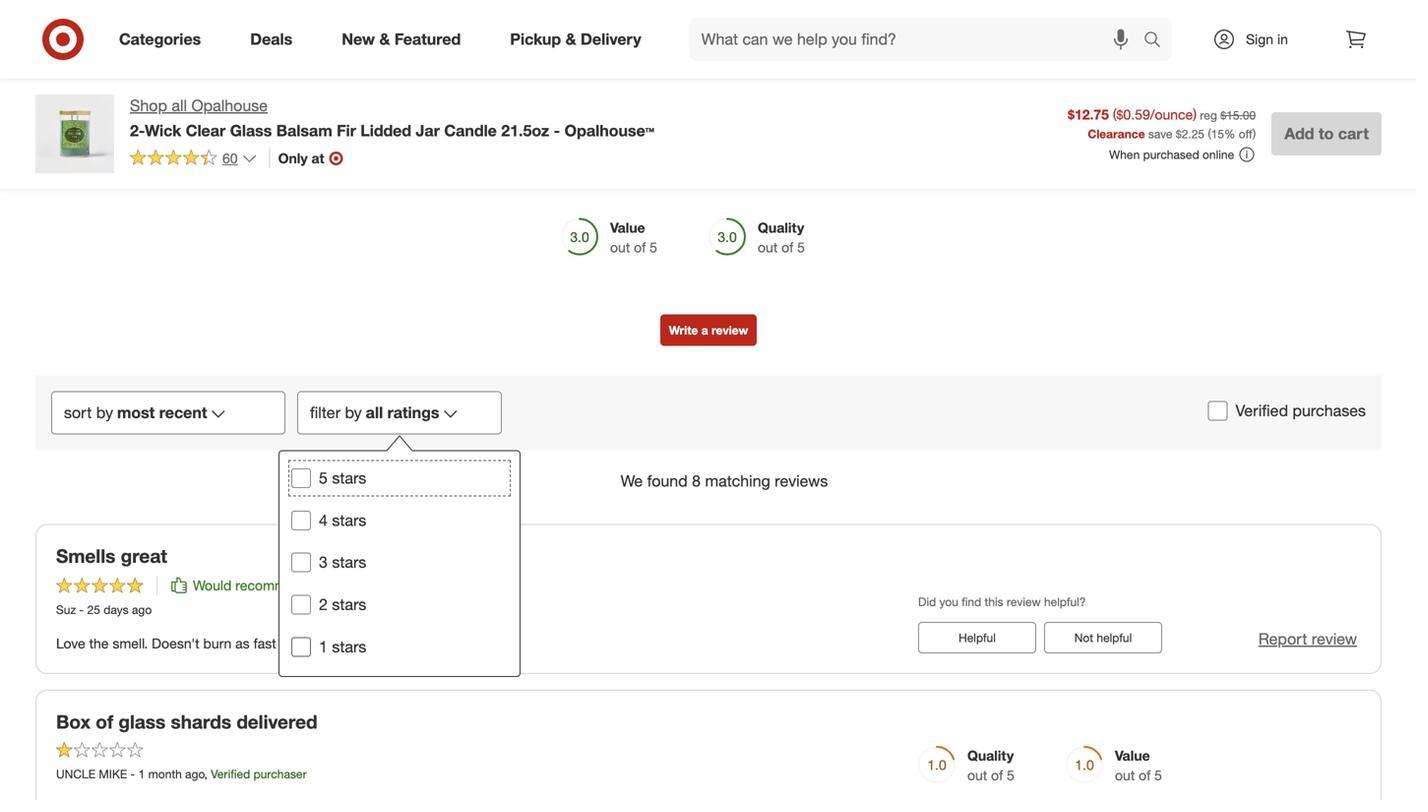 Task type: vqa. For each thing, say whether or not it's contained in the screenshot.
New in Home image
no



Task type: describe. For each thing, give the bounding box(es) containing it.
search button
[[1135, 18, 1182, 65]]

0 vertical spatial ago
[[132, 602, 152, 617]]

would
[[193, 577, 232, 594]]

0 horizontal spatial value
[[610, 219, 645, 236]]

suz
[[56, 602, 76, 617]]

reg
[[1200, 108, 1217, 123]]

add to cart
[[1285, 124, 1369, 143]]

0 horizontal spatial value out of 5
[[610, 219, 657, 256]]

clearance
[[1088, 126, 1145, 141]]

at
[[312, 149, 324, 167]]

save
[[1148, 126, 1173, 141]]

only
[[278, 149, 308, 167]]

stars for 2 stars
[[332, 595, 366, 614]]

would recommend
[[193, 577, 310, 594]]

$12.75 ( $0.59 /ounce ) reg $15.00 clearance save $ 2.25 ( 15 % off )
[[1068, 106, 1256, 141]]

stars for 1 stars
[[332, 637, 366, 656]]

4 stars
[[319, 511, 366, 530]]

balsam
[[276, 121, 332, 140]]

only at
[[278, 149, 324, 167]]

not helpful button
[[1044, 622, 1162, 654]]

reviews
[[775, 471, 828, 491]]

0 horizontal spatial -
[[79, 602, 84, 617]]

by for filter by
[[345, 403, 362, 422]]

online
[[1203, 147, 1234, 162]]

15
[[1211, 126, 1224, 141]]

2-
[[130, 121, 145, 140]]

sort by most recent
[[64, 403, 207, 422]]

month
[[148, 767, 182, 781]]

0 horizontal spatial quality out of 5
[[758, 219, 805, 256]]

1 vertical spatial 1
[[138, 767, 145, 781]]

jar
[[416, 121, 440, 140]]

glass
[[230, 121, 272, 140]]

1 vertical spatial quality
[[967, 747, 1014, 764]]

lidded
[[360, 121, 411, 140]]

1 as from the left
[[235, 635, 250, 652]]

1 vertical spatial all
[[366, 403, 383, 422]]

image of 2-wick clear glass balsam fir lidded jar candle 21.5oz - opalhouse™ image
[[35, 94, 114, 173]]

clear
[[186, 121, 226, 140]]

report review button
[[1259, 628, 1357, 651]]

& for new & featured
[[379, 30, 390, 49]]

candles.
[[427, 635, 478, 652]]

write a review button
[[660, 314, 757, 346]]

other
[[320, 635, 353, 652]]

filter
[[310, 403, 341, 422]]

1 vertical spatial ago
[[185, 767, 204, 781]]

pickup
[[510, 30, 561, 49]]

reviews
[[754, 7, 844, 35]]

opalhouse inside shop all opalhouse 2-wick clear glass balsam fir lidded jar candle 21.5oz - opalhouse™
[[191, 96, 268, 115]]

$
[[1176, 126, 1182, 141]]

purchases
[[1293, 401, 1366, 420]]

box
[[56, 711, 90, 733]]

1 horizontal spatial )
[[1253, 126, 1256, 141]]

matching
[[705, 471, 770, 491]]

deals
[[250, 30, 293, 49]]

1 vertical spatial value
[[1115, 747, 1150, 764]]

shop all opalhouse 2-wick clear glass balsam fir lidded jar candle 21.5oz - opalhouse™
[[130, 96, 654, 140]]

1 vertical spatial (
[[1208, 126, 1211, 141]]

off
[[1239, 126, 1253, 141]]

by for sort by
[[96, 403, 113, 422]]

2 as from the left
[[280, 635, 294, 652]]

5 stars
[[319, 468, 366, 488]]

delivery
[[581, 30, 641, 49]]

stars for 5 stars
[[332, 468, 366, 488]]

sign in link
[[1196, 18, 1319, 61]]

add
[[1285, 124, 1314, 143]]

review inside report review button
[[1312, 630, 1357, 649]]

report review
[[1259, 630, 1357, 649]]

featured
[[395, 30, 461, 49]]

0 horizontal spatial quality
[[758, 219, 804, 236]]

fast
[[253, 635, 276, 652]]

doesn't
[[152, 635, 199, 652]]

a
[[701, 323, 708, 338]]

new & featured
[[342, 30, 461, 49]]

0 vertical spatial 1
[[319, 637, 328, 656]]

fir
[[337, 121, 356, 140]]

write a review
[[669, 323, 748, 338]]

helpful button
[[918, 622, 1036, 654]]

21.5oz
[[501, 121, 549, 140]]

in
[[1277, 31, 1288, 48]]

1 vertical spatial opalhouse
[[356, 635, 423, 652]]

Verified purchases checkbox
[[1208, 401, 1228, 421]]

60 link
[[130, 148, 257, 171]]

recent
[[159, 403, 207, 422]]

8
[[692, 471, 701, 491]]

1 stars
[[319, 637, 366, 656]]

helpful?
[[1044, 595, 1086, 609]]

add to cart button
[[1272, 112, 1382, 155]]

smells great
[[56, 545, 167, 567]]

pickup & delivery
[[510, 30, 641, 49]]

5 stars checkbox
[[291, 468, 311, 488]]

guest ratings & reviews
[[573, 7, 844, 35]]

1 stars checkbox
[[291, 637, 311, 657]]

did
[[918, 595, 936, 609]]



Task type: locate. For each thing, give the bounding box(es) containing it.
1 horizontal spatial opalhouse
[[356, 635, 423, 652]]

most
[[117, 403, 155, 422]]

/ounce
[[1150, 106, 1193, 123]]

days
[[104, 602, 129, 617]]

new
[[342, 30, 375, 49]]

1 left month
[[138, 767, 145, 781]]

as left fast
[[235, 635, 250, 652]]

smell.
[[113, 635, 148, 652]]

0 horizontal spatial )
[[1193, 106, 1197, 123]]

1 horizontal spatial value out of 5
[[1115, 747, 1162, 784]]

all
[[172, 96, 187, 115], [366, 403, 383, 422]]

when
[[1109, 147, 1140, 162]]

ago right month
[[185, 767, 204, 781]]

0 vertical spatial verified
[[1236, 401, 1288, 420]]

1 horizontal spatial quality
[[967, 747, 1014, 764]]

1 vertical spatial quality out of 5
[[967, 747, 1015, 784]]

0 horizontal spatial all
[[172, 96, 187, 115]]

4 stars checkbox
[[291, 511, 311, 530]]

1 vertical spatial -
[[79, 602, 84, 617]]

all up wick
[[172, 96, 187, 115]]

,
[[204, 767, 208, 781]]

stars right 2
[[332, 595, 366, 614]]

stars for 3 stars
[[332, 553, 366, 572]]

3 stars checkbox
[[291, 553, 311, 572]]

4 stars from the top
[[332, 595, 366, 614]]

0 horizontal spatial 1
[[138, 767, 145, 781]]

opalhouse
[[191, 96, 268, 115], [356, 635, 423, 652]]

1 horizontal spatial all
[[366, 403, 383, 422]]

1 horizontal spatial (
[[1208, 126, 1211, 141]]

when purchased online
[[1109, 147, 1234, 162]]

1 horizontal spatial -
[[130, 767, 135, 781]]

as
[[235, 635, 250, 652], [280, 635, 294, 652]]

1 right my
[[319, 637, 328, 656]]

wick
[[145, 121, 181, 140]]

by right filter
[[345, 403, 362, 422]]

the
[[89, 635, 109, 652]]

stars up 4 stars on the bottom of the page
[[332, 468, 366, 488]]

1 horizontal spatial 1
[[319, 637, 328, 656]]

& for pickup & delivery
[[566, 30, 576, 49]]

ago right days
[[132, 602, 152, 617]]

1
[[319, 637, 328, 656], [138, 767, 145, 781]]

glass
[[119, 711, 166, 733]]

What can we help you find? suggestions appear below search field
[[690, 18, 1149, 61]]

%
[[1224, 126, 1236, 141]]

all inside shop all opalhouse 2-wick clear glass balsam fir lidded jar candle 21.5oz - opalhouse™
[[172, 96, 187, 115]]

1 horizontal spatial ago
[[185, 767, 204, 781]]

review right a
[[712, 323, 748, 338]]

filter by all ratings
[[310, 403, 439, 422]]

1 horizontal spatial as
[[280, 635, 294, 652]]

- right "mike"
[[130, 767, 135, 781]]

verified right verified purchases checkbox
[[1236, 401, 1288, 420]]

- inside shop all opalhouse 2-wick clear glass balsam fir lidded jar candle 21.5oz - opalhouse™
[[554, 121, 560, 140]]

(
[[1113, 106, 1117, 123], [1208, 126, 1211, 141]]

2 vertical spatial -
[[130, 767, 135, 781]]

verified right ,
[[211, 767, 250, 781]]

0 vertical spatial all
[[172, 96, 187, 115]]

smells
[[56, 545, 115, 567]]

report
[[1259, 630, 1307, 649]]

)
[[1193, 106, 1197, 123], [1253, 126, 1256, 141]]

2.25
[[1182, 126, 1205, 141]]

2 stars checkbox
[[291, 595, 311, 615]]

2 horizontal spatial review
[[1312, 630, 1357, 649]]

love the smell. doesn't burn as fast as my other opalhouse candles.
[[56, 635, 478, 652]]

opalhouse™
[[565, 121, 654, 140]]

all left 'ratings'
[[366, 403, 383, 422]]

1 vertical spatial value out of 5
[[1115, 747, 1162, 784]]

1 stars from the top
[[332, 468, 366, 488]]

( right 2.25
[[1208, 126, 1211, 141]]

sort
[[64, 403, 92, 422]]

) left reg
[[1193, 106, 1197, 123]]

deals link
[[233, 18, 317, 61]]

) right %
[[1253, 126, 1256, 141]]

review
[[712, 323, 748, 338], [1007, 595, 1041, 609], [1312, 630, 1357, 649]]

shards
[[171, 711, 231, 733]]

search
[[1135, 32, 1182, 51]]

to
[[1319, 124, 1334, 143]]

2 horizontal spatial &
[[732, 7, 748, 35]]

2 horizontal spatial -
[[554, 121, 560, 140]]

out
[[610, 239, 630, 256], [758, 239, 778, 256], [967, 767, 987, 784], [1115, 767, 1135, 784]]

0 horizontal spatial opalhouse
[[191, 96, 268, 115]]

0 horizontal spatial review
[[712, 323, 748, 338]]

this
[[985, 595, 1004, 609]]

sign in
[[1246, 31, 1288, 48]]

3 stars
[[319, 553, 366, 572]]

1 vertical spatial verified
[[211, 767, 250, 781]]

25
[[87, 602, 100, 617]]

0 vertical spatial review
[[712, 323, 748, 338]]

review right this
[[1007, 595, 1041, 609]]

review inside 'write a review' button
[[712, 323, 748, 338]]

found
[[647, 471, 688, 491]]

1 horizontal spatial quality out of 5
[[967, 747, 1015, 784]]

1 horizontal spatial verified
[[1236, 401, 1288, 420]]

1 by from the left
[[96, 403, 113, 422]]

1 horizontal spatial review
[[1007, 595, 1041, 609]]

of
[[634, 239, 646, 256], [782, 239, 793, 256], [96, 711, 113, 733], [991, 767, 1003, 784], [1139, 767, 1151, 784]]

2 stars from the top
[[332, 511, 366, 530]]

pickup & delivery link
[[493, 18, 666, 61]]

0 vertical spatial -
[[554, 121, 560, 140]]

uncle
[[56, 767, 96, 781]]

stars right my
[[332, 637, 366, 656]]

2 vertical spatial review
[[1312, 630, 1357, 649]]

great
[[121, 545, 167, 567]]

stars right 3
[[332, 553, 366, 572]]

& right pickup
[[566, 30, 576, 49]]

5 stars from the top
[[332, 637, 366, 656]]

0 vertical spatial (
[[1113, 106, 1117, 123]]

0 horizontal spatial ago
[[132, 602, 152, 617]]

shop
[[130, 96, 167, 115]]

0 horizontal spatial verified
[[211, 767, 250, 781]]

$0.59
[[1117, 106, 1150, 123]]

60
[[222, 149, 238, 167]]

& right 'ratings'
[[732, 7, 748, 35]]

new & featured link
[[325, 18, 485, 61]]

-
[[554, 121, 560, 140], [79, 602, 84, 617], [130, 767, 135, 781]]

helpful
[[1097, 631, 1132, 645]]

$15.00
[[1221, 108, 1256, 123]]

sign
[[1246, 31, 1274, 48]]

categories link
[[102, 18, 226, 61]]

3
[[319, 553, 328, 572]]

stars right 4
[[332, 511, 366, 530]]

quality out of 5
[[758, 219, 805, 256], [967, 747, 1015, 784]]

ago
[[132, 602, 152, 617], [185, 767, 204, 781]]

4
[[319, 511, 328, 530]]

we found 8 matching reviews
[[621, 471, 828, 491]]

0 vertical spatial quality
[[758, 219, 804, 236]]

0 horizontal spatial &
[[379, 30, 390, 49]]

1 horizontal spatial by
[[345, 403, 362, 422]]

love
[[56, 635, 85, 652]]

we
[[621, 471, 643, 491]]

1 vertical spatial )
[[1253, 126, 1256, 141]]

- left 25
[[79, 602, 84, 617]]

stars
[[332, 468, 366, 488], [332, 511, 366, 530], [332, 553, 366, 572], [332, 595, 366, 614], [332, 637, 366, 656]]

burn
[[203, 635, 232, 652]]

0 horizontal spatial (
[[1113, 106, 1117, 123]]

1 horizontal spatial &
[[566, 30, 576, 49]]

& right new
[[379, 30, 390, 49]]

helpful
[[959, 631, 996, 645]]

purchased
[[1143, 147, 1199, 162]]

1 horizontal spatial value
[[1115, 747, 1150, 764]]

0 vertical spatial opalhouse
[[191, 96, 268, 115]]

review right report in the right bottom of the page
[[1312, 630, 1357, 649]]

ratings
[[387, 403, 439, 422]]

opalhouse up glass
[[191, 96, 268, 115]]

opalhouse right other
[[356, 635, 423, 652]]

3 stars from the top
[[332, 553, 366, 572]]

box of glass shards delivered
[[56, 711, 318, 733]]

0 horizontal spatial as
[[235, 635, 250, 652]]

- right 21.5oz
[[554, 121, 560, 140]]

stars for 4 stars
[[332, 511, 366, 530]]

$12.75
[[1068, 106, 1109, 123]]

delivered
[[237, 711, 318, 733]]

suz - 25 days ago
[[56, 602, 152, 617]]

0 vertical spatial quality out of 5
[[758, 219, 805, 256]]

by right sort on the left bottom
[[96, 403, 113, 422]]

recommend
[[235, 577, 310, 594]]

candle
[[444, 121, 497, 140]]

2 by from the left
[[345, 403, 362, 422]]

( up clearance
[[1113, 106, 1117, 123]]

0 vertical spatial value out of 5
[[610, 219, 657, 256]]

write
[[669, 323, 698, 338]]

uncle mike - 1 month ago , verified purchaser
[[56, 767, 307, 781]]

find
[[962, 595, 981, 609]]

did you find this review helpful?
[[918, 595, 1086, 609]]

as left my
[[280, 635, 294, 652]]

verified purchases
[[1236, 401, 1366, 420]]

2
[[319, 595, 328, 614]]

my
[[298, 635, 317, 652]]

mike
[[99, 767, 127, 781]]

0 horizontal spatial by
[[96, 403, 113, 422]]

0 vertical spatial value
[[610, 219, 645, 236]]

1 vertical spatial review
[[1007, 595, 1041, 609]]

ratings
[[643, 7, 726, 35]]

0 vertical spatial )
[[1193, 106, 1197, 123]]



